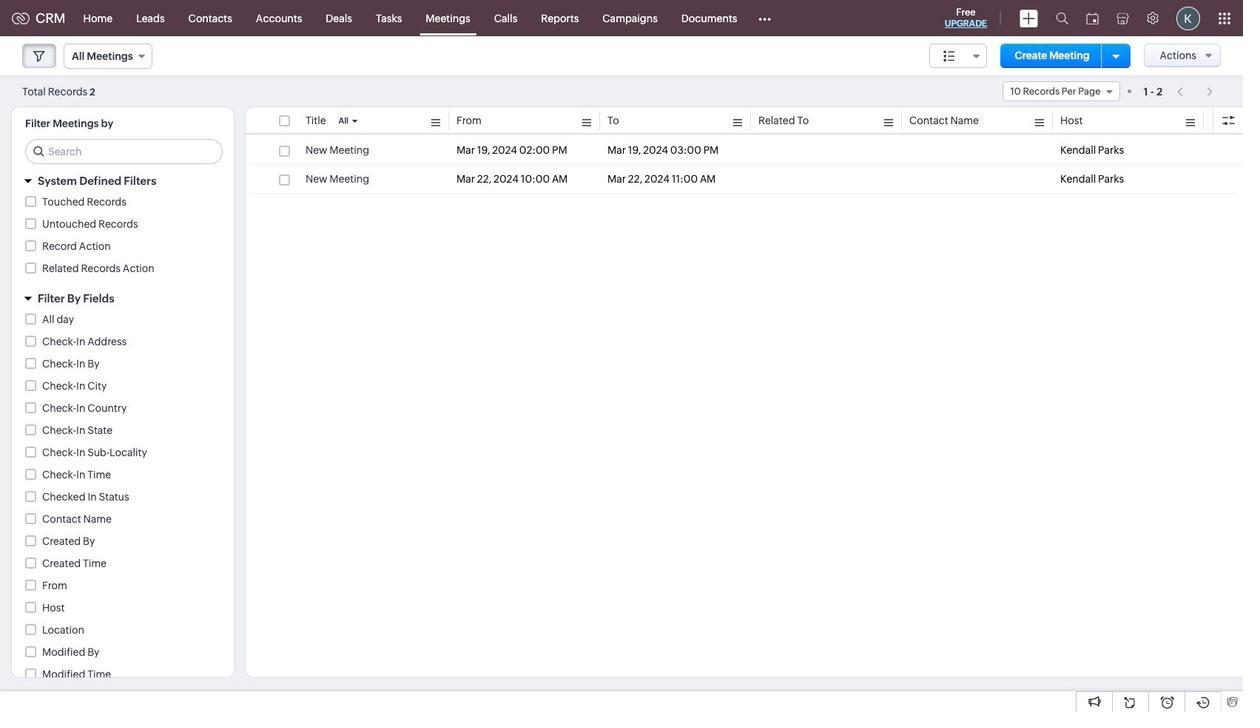 Task type: locate. For each thing, give the bounding box(es) containing it.
calendar image
[[1086, 12, 1099, 24]]

logo image
[[12, 12, 30, 24]]

profile image
[[1176, 6, 1200, 30]]

navigation
[[1170, 81, 1221, 102]]

row group
[[246, 136, 1243, 194]]

None field
[[64, 44, 152, 69], [929, 44, 987, 68], [1002, 81, 1120, 101], [64, 44, 152, 69], [1002, 81, 1120, 101]]

Search text field
[[26, 140, 222, 164]]

Other Modules field
[[749, 6, 781, 30]]

search image
[[1056, 12, 1068, 24]]

create menu element
[[1011, 0, 1047, 36]]



Task type: vqa. For each thing, say whether or not it's contained in the screenshot.
0
no



Task type: describe. For each thing, give the bounding box(es) containing it.
create menu image
[[1020, 9, 1038, 27]]

none field size
[[929, 44, 987, 68]]

size image
[[943, 50, 955, 63]]

profile element
[[1168, 0, 1209, 36]]

search element
[[1047, 0, 1077, 36]]



